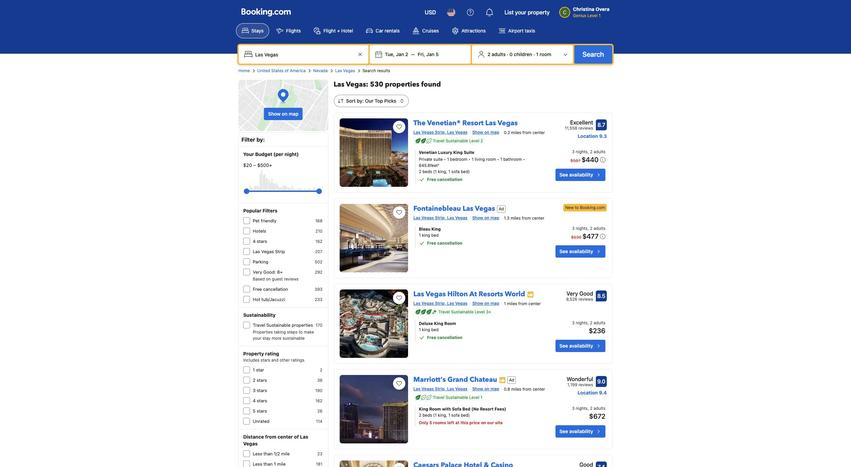 Task type: describe. For each thing, give the bounding box(es) containing it.
popular
[[243, 208, 261, 214]]

5 inside king room with sofa bed (no resort fees) 2 beds (1 king, 1 sofa bed) only 5 rooms left at this price on our site
[[430, 420, 432, 425]]

vegas up bleau king link
[[475, 204, 495, 213]]

2 adults · 0 children · 1 room
[[488, 51, 551, 57]]

nevada
[[313, 68, 328, 73]]

based on guest reviews
[[253, 276, 299, 282]]

miles right 0.2
[[511, 130, 521, 135]]

2 up $477
[[590, 226, 593, 231]]

1 left "living"
[[472, 157, 474, 162]]

1 inside christina overa genius level 1
[[599, 13, 601, 18]]

of inside distance from center of las vegas
[[294, 434, 299, 440]]

2 adults · 0 children · 1 room button
[[475, 48, 570, 61]]

show for marriott's grand chateau
[[472, 386, 483, 391]]

center inside distance from center of las vegas
[[278, 434, 293, 440]]

good:
[[263, 269, 276, 275]]

availability for marriott's grand chateau
[[569, 428, 593, 434]]

to inside travel sustainable properties 170 properties taking steps to make your stay more sustainable
[[299, 330, 303, 335]]

1 162 from the top
[[316, 239, 323, 244]]

sofa inside 'private suite • 1 bedroom • 1 living room • 1 bathroom • 645.8feet² 2 beds (1 king, 1 sofa bed)'
[[452, 169, 460, 174]]

less for less than 1/2 mile
[[253, 451, 262, 456]]

bedroom
[[450, 157, 468, 162]]

—
[[411, 51, 415, 57]]

1 down venetian luxury king suite
[[447, 157, 449, 162]]

vegas up travel sustainable level 1
[[455, 386, 468, 391]]

on inside king room with sofa bed (no resort fees) 2 beds (1 king, 1 sofa bed) only 5 rooms left at this price on our site
[[481, 420, 486, 425]]

nights inside 3 nights , 2 adults $672
[[576, 406, 588, 411]]

travel for travel sustainable level 1
[[433, 395, 445, 400]]

other
[[280, 358, 290, 363]]

3 inside 3 nights , 2 adults $236
[[572, 320, 575, 325]]

1 down world
[[504, 301, 506, 306]]

very for good:
[[253, 269, 262, 275]]

king for fontainebleau
[[422, 233, 430, 238]]

reviews right 'guest'
[[284, 276, 299, 282]]

1 down "bedroom"
[[448, 169, 450, 174]]

bed for las
[[431, 327, 439, 332]]

private suite • 1 bedroom • 1 living room • 1 bathroom • 645.8feet² 2 beds (1 king, 1 sofa bed)
[[419, 157, 525, 174]]

marriott's grand chateau link
[[414, 372, 497, 384]]

car rentals
[[376, 28, 400, 34]]

room inside king room with sofa bed (no resort fees) 2 beds (1 king, 1 sofa bed) only 5 rooms left at this price on our site
[[429, 406, 441, 412]]

fontainebleau las vegas link
[[414, 201, 495, 213]]

1 star
[[253, 367, 264, 373]]

(no
[[472, 406, 479, 412]]

0
[[510, 51, 513, 57]]

the venetian® resort las vegas link
[[414, 116, 518, 128]]

0.8 miles from center
[[504, 387, 545, 392]]

3 nights , 2 adults $236
[[572, 320, 606, 335]]

1 down deluxe
[[419, 327, 421, 332]]

vegas up travel sustainable level 3+ on the bottom of page
[[455, 301, 468, 306]]

luxury
[[438, 150, 452, 155]]

show on map for marriott's grand chateau
[[472, 386, 499, 391]]

0 vertical spatial of
[[285, 68, 289, 73]]

1 jan from the left
[[396, 51, 404, 57]]

travel for travel sustainable level 2
[[433, 138, 445, 143]]

flights link
[[271, 23, 307, 38]]

genius
[[573, 13, 587, 18]]

property rating includes stars and other ratings
[[243, 351, 305, 363]]

1 inside dropdown button
[[536, 51, 539, 57]]

2 inside king room with sofa bed (no resort fees) 2 beds (1 king, 1 sofa bed) only 5 rooms left at this price on our site
[[419, 413, 421, 418]]

excellent element
[[565, 118, 593, 127]]

+
[[337, 28, 340, 34]]

from for marriott's grand chateau
[[523, 387, 532, 392]]

$20 – $500+
[[243, 162, 272, 168]]

very good: 8+
[[253, 269, 283, 275]]

1 • from the left
[[444, 157, 446, 162]]

king inside king room with sofa bed (no resort fees) 2 beds (1 king, 1 sofa bed) only 5 rooms left at this price on our site
[[419, 406, 428, 412]]

1 see availability from the top
[[560, 172, 593, 178]]

vegas up travel sustainable level 2
[[455, 130, 468, 135]]

sustainable for travel sustainable properties 170 properties taking steps to make your stay more sustainable
[[266, 322, 291, 328]]

cancellation for deluxe
[[437, 335, 463, 340]]

free cancellation up hot tub/jacuzzi at left bottom
[[253, 286, 288, 292]]

3 up $587
[[572, 149, 575, 154]]

190
[[315, 388, 323, 393]]

2 nights from the top
[[576, 226, 588, 231]]

2 up 36
[[320, 367, 323, 373]]

4 • from the left
[[523, 157, 525, 162]]

1 vertical spatial ad
[[509, 377, 514, 382]]

las vegas strip, las vegas for vegas
[[414, 301, 468, 306]]

vegas up 0.2
[[498, 118, 518, 128]]

search button
[[575, 45, 612, 64]]

scored 7.4 element
[[596, 462, 607, 467]]

cruises link
[[407, 23, 445, 38]]

your account menu christina overa genius level 1 element
[[559, 3, 612, 19]]

center for fontainebleau las vegas
[[532, 216, 545, 221]]

2 left —
[[405, 51, 408, 57]]

see for fontainebleau las vegas
[[560, 248, 568, 254]]

top
[[375, 98, 383, 104]]

good
[[580, 290, 593, 297]]

location 9.3
[[578, 133, 607, 139]]

this
[[461, 420, 468, 425]]

scored 8.5 element
[[596, 290, 607, 301]]

1 up king room with sofa bed (no resort fees) link
[[481, 395, 483, 400]]

sofa
[[452, 406, 461, 412]]

3 nights , 2 adults $672
[[572, 406, 606, 420]]

site
[[495, 420, 503, 425]]

airport taxis
[[508, 28, 535, 34]]

marriott's grand chateau image
[[340, 375, 408, 443]]

taxis
[[525, 28, 535, 34]]

stars down hotels
[[257, 238, 267, 244]]

las vegas strip, las vegas for las
[[414, 215, 468, 220]]

unrated
[[253, 418, 270, 424]]

travel for travel sustainable level 3+
[[439, 309, 450, 314]]

king right deluxe
[[434, 321, 443, 326]]

bathroom
[[503, 157, 522, 162]]

filter by:
[[242, 137, 265, 143]]

2 up $440
[[590, 149, 593, 154]]

venetian
[[419, 150, 437, 155]]

bed) inside 'private suite • 1 bedroom • 1 living room • 1 bathroom • 645.8feet² 2 beds (1 king, 1 sofa bed)'
[[461, 169, 470, 174]]

$500+
[[257, 162, 272, 168]]

beds inside 'private suite • 1 bedroom • 1 living room • 1 bathroom • 645.8feet² 2 beds (1 king, 1 sofa bed)'
[[423, 169, 432, 174]]

reviews inside "excellent 11,558 reviews"
[[579, 126, 593, 131]]

results
[[377, 68, 390, 73]]

0.8
[[504, 387, 510, 392]]

1 horizontal spatial room
[[444, 321, 456, 326]]

travel sustainable level 2
[[433, 138, 483, 143]]

map inside button
[[289, 111, 299, 117]]

united
[[257, 68, 270, 73]]

0.2 miles from center
[[504, 130, 545, 135]]

king right bleau
[[432, 226, 441, 232]]

rating
[[265, 351, 279, 357]]

vegas up parking
[[261, 249, 274, 254]]

–
[[253, 162, 256, 168]]

3 up $530
[[572, 226, 575, 231]]

location 9.4
[[578, 390, 607, 396]]

children
[[514, 51, 532, 57]]

availability for fontainebleau las vegas
[[569, 248, 593, 254]]

0 vertical spatial to
[[575, 205, 579, 210]]

your inside list your property link
[[515, 9, 527, 15]]

sort
[[346, 98, 356, 104]]

excellent
[[570, 119, 593, 126]]

search for search results
[[363, 68, 376, 73]]

2 stars
[[253, 377, 267, 383]]

vegas down fontainebleau las vegas
[[455, 215, 468, 220]]

23
[[317, 451, 323, 456]]

airport
[[508, 28, 524, 34]]

ratings
[[291, 358, 305, 363]]

venetian luxury king suite link
[[419, 149, 535, 156]]

las inside distance from center of las vegas
[[300, 434, 308, 440]]

tue,
[[385, 51, 395, 57]]

from right 0.2
[[523, 130, 532, 135]]

the venetian® resort las vegas image
[[340, 118, 408, 187]]

center right 0.2
[[533, 130, 545, 135]]

room inside 'private suite • 1 bedroom • 1 living room • 1 bathroom • 645.8feet² 2 beds (1 king, 1 sofa bed)'
[[486, 157, 496, 162]]

free for bleau
[[427, 240, 436, 246]]

3 down 2 stars
[[253, 388, 256, 393]]

1 left star
[[253, 367, 255, 373]]

by: for filter
[[257, 137, 265, 143]]

0 vertical spatial ad
[[499, 206, 504, 211]]

scored 8.7 element
[[596, 119, 607, 130]]

$440
[[582, 156, 599, 164]]

properties inside travel sustainable properties 170 properties taking steps to make your stay more sustainable
[[292, 322, 313, 328]]

2 down "1 star"
[[253, 377, 256, 383]]

this property is part of our preferred partner program. it's committed to providing excellent service and good value. it'll pay us a higher commission if you make a booking. image for las vegas hilton at resorts world
[[527, 291, 534, 298]]

11,558
[[565, 126, 577, 131]]

show on map inside button
[[268, 111, 299, 117]]

your inside travel sustainable properties 170 properties taking steps to make your stay more sustainable
[[253, 336, 261, 341]]

adults up $477
[[594, 226, 606, 231]]

, inside 3 nights , 2 adults $236
[[588, 320, 589, 325]]

deluxe king room link
[[419, 321, 535, 327]]

0.2
[[504, 130, 510, 135]]

vegas up bleau king
[[422, 215, 434, 220]]

cancellation for venetian
[[437, 177, 463, 182]]

adults up $440
[[594, 149, 606, 154]]

1 king bed for fontainebleau
[[419, 233, 439, 238]]

adults inside 3 nights , 2 adults $236
[[594, 320, 606, 325]]

show on map for las vegas hilton at resorts world
[[472, 301, 499, 306]]

vegas down marriott's
[[422, 386, 434, 391]]

home
[[238, 68, 250, 73]]

reviews inside very good 9,526 reviews
[[579, 297, 593, 302]]

marriott's
[[414, 375, 446, 384]]

vegas:
[[346, 80, 368, 89]]

2 inside dropdown button
[[488, 51, 491, 57]]

2 162 from the top
[[316, 398, 323, 403]]

las vegas strip
[[253, 249, 285, 254]]

1.3
[[504, 216, 510, 221]]

2 inside 'private suite • 1 bedroom • 1 living room • 1 bathroom • 645.8feet² 2 beds (1 king, 1 sofa bed)'
[[419, 169, 421, 174]]

vegas down the
[[422, 130, 434, 135]]

king for las
[[422, 327, 430, 332]]

vegas up vegas: at the top left of page
[[343, 68, 355, 73]]

1 left bathroom
[[500, 157, 502, 162]]

233
[[315, 297, 323, 302]]

star
[[256, 367, 264, 373]]

location for excellent
[[578, 133, 598, 139]]

1 see availability link from the top
[[556, 169, 606, 181]]

1 down bleau
[[419, 233, 421, 238]]

travel for travel sustainable properties 170 properties taking steps to make your stay more sustainable
[[253, 322, 265, 328]]

guest
[[272, 276, 283, 282]]

8.5
[[597, 293, 606, 299]]

good element
[[566, 461, 593, 467]]

stars up unrated
[[257, 408, 267, 414]]

room inside 2 adults · 0 children · 1 room dropdown button
[[540, 51, 551, 57]]

9.0
[[597, 378, 606, 385]]

stars down 3 stars at left bottom
[[257, 398, 267, 403]]

free down based
[[253, 286, 262, 292]]

from for fontainebleau las vegas
[[522, 216, 531, 221]]

deluxe
[[419, 321, 433, 326]]

adults inside 3 nights , 2 adults $672
[[594, 406, 606, 411]]

stars down star
[[257, 377, 267, 383]]

1 4 from the top
[[253, 238, 256, 244]]

2 • from the left
[[469, 157, 471, 162]]

1 down 1/2
[[274, 461, 276, 467]]

sustainable for travel sustainable level 2
[[446, 138, 468, 143]]

1 availability from the top
[[569, 172, 593, 178]]

3 nights , 2 adults for $477
[[572, 226, 606, 231]]

resort inside the venetian® resort las vegas link
[[462, 118, 484, 128]]



Task type: locate. For each thing, give the bounding box(es) containing it.
0 vertical spatial 162
[[316, 239, 323, 244]]

venetian luxury king suite
[[419, 150, 475, 155]]

sustainable inside travel sustainable properties 170 properties taking steps to make your stay more sustainable
[[266, 322, 291, 328]]

tub/jacuzzi
[[262, 297, 285, 302]]

from inside distance from center of las vegas
[[265, 434, 276, 440]]

36
[[317, 378, 323, 383]]

1 see from the top
[[560, 172, 568, 178]]

2 bed) from the top
[[461, 413, 470, 418]]

wonderful element
[[567, 375, 593, 383]]

0 horizontal spatial very
[[253, 269, 262, 275]]

1 horizontal spatial jan
[[426, 51, 435, 57]]

0 horizontal spatial ad
[[499, 206, 504, 211]]

0 vertical spatial 5
[[436, 51, 439, 57]]

0 vertical spatial search
[[583, 50, 604, 58]]

availability down $530
[[569, 248, 593, 254]]

1 vertical spatial 4
[[253, 398, 256, 403]]

0 vertical spatial properties
[[385, 80, 420, 89]]

wonderful 1,199 reviews
[[567, 376, 593, 387]]

bed
[[431, 233, 439, 238], [431, 327, 439, 332]]

your
[[515, 9, 527, 15], [253, 336, 261, 341]]

beds down 645.8feet²
[[423, 169, 432, 174]]

group
[[247, 186, 319, 197]]

0 horizontal spatial room
[[486, 157, 496, 162]]

1 (1 from the top
[[433, 169, 437, 174]]

king up only
[[419, 406, 428, 412]]

properties
[[253, 330, 273, 335]]

0 vertical spatial sofa
[[452, 169, 460, 174]]

from up less than 1/2 mile
[[265, 434, 276, 440]]

booking.com
[[580, 205, 605, 210]]

king room with sofa bed (no resort fees) 2 beds (1 king, 1 sofa bed) only 5 rooms left at this price on our site
[[419, 406, 506, 425]]

1 inside king room with sofa bed (no resort fees) 2 beds (1 king, 1 sofa bed) only 5 rooms left at this price on our site
[[448, 413, 450, 418]]

hot
[[253, 297, 260, 302]]

0 vertical spatial 4 stars
[[253, 238, 267, 244]]

this property is part of our preferred partner program. it's committed to providing excellent service and good value. it'll pay us a higher commission if you make a booking. image
[[527, 291, 534, 298], [499, 377, 506, 383], [499, 377, 506, 383]]

$236
[[589, 327, 606, 335]]

1 vertical spatial less
[[253, 461, 262, 467]]

0 horizontal spatial ·
[[507, 51, 508, 57]]

map
[[289, 111, 299, 117], [491, 130, 499, 135], [491, 215, 499, 220], [491, 301, 499, 306], [491, 386, 499, 391]]

0 vertical spatial room
[[444, 321, 456, 326]]

8+
[[277, 269, 283, 275]]

availability down $587
[[569, 172, 593, 178]]

see availability for las vegas hilton at resorts world
[[560, 343, 593, 349]]

sofa
[[452, 169, 460, 174], [452, 413, 460, 418]]

stars down rating
[[261, 358, 270, 363]]

to left 'make'
[[299, 330, 303, 335]]

see availability link for fontainebleau las vegas
[[556, 245, 606, 258]]

bed) inside king room with sofa bed (no resort fees) 2 beds (1 king, 1 sofa bed) only 5 rooms left at this price on our site
[[461, 413, 470, 418]]

4 see availability link from the top
[[556, 425, 606, 438]]

1 king bed down bleau king
[[419, 233, 439, 238]]

the venetian® resort las vegas
[[414, 118, 518, 128]]

sofa down "bedroom"
[[452, 169, 460, 174]]

pet friendly
[[253, 218, 277, 223]]

taking
[[274, 330, 286, 335]]

properties up the "picks"
[[385, 80, 420, 89]]

includes
[[243, 358, 260, 363]]

2 1 king bed from the top
[[419, 327, 439, 332]]

flights
[[286, 28, 301, 34]]

very good element
[[566, 289, 593, 298]]

map for fontainebleau las vegas
[[491, 215, 499, 220]]

3 strip, from the top
[[435, 301, 446, 306]]

4 availability from the top
[[569, 428, 593, 434]]

1 vertical spatial 1 king bed
[[419, 327, 439, 332]]

scored 9.0 element
[[596, 376, 607, 387]]

las vegas strip, las vegas down hilton
[[414, 301, 468, 306]]

suite
[[434, 157, 443, 162]]

1 vertical spatial king,
[[438, 413, 447, 418]]

bed) down bed
[[461, 413, 470, 418]]

stars down 2 stars
[[257, 388, 267, 393]]

cancellation for bleau
[[437, 240, 463, 246]]

chateau
[[470, 375, 497, 384]]

than for 1/2
[[264, 451, 273, 456]]

las
[[335, 68, 342, 73], [334, 80, 345, 89], [485, 118, 496, 128], [414, 130, 421, 135], [447, 130, 454, 135], [463, 204, 473, 213], [414, 215, 421, 220], [447, 215, 454, 220], [253, 249, 260, 254], [414, 289, 424, 299], [414, 301, 421, 306], [447, 301, 454, 306], [414, 386, 421, 391], [447, 386, 454, 391], [300, 434, 308, 440]]

3 see from the top
[[560, 343, 568, 349]]

strip
[[275, 249, 285, 254]]

center up 1/2
[[278, 434, 293, 440]]

2 · from the left
[[534, 51, 535, 57]]

las vegas hilton at resorts world
[[414, 289, 525, 299]]

car
[[376, 28, 383, 34]]

sustainable down hilton
[[451, 309, 474, 314]]

booking.com image
[[242, 8, 291, 16]]

1 horizontal spatial search
[[583, 50, 604, 58]]

1 less from the top
[[253, 451, 262, 456]]

2 inside 3 nights , 2 adults $672
[[590, 406, 593, 411]]

show on map for fontainebleau las vegas
[[472, 215, 499, 220]]

(1 inside king room with sofa bed (no resort fees) 2 beds (1 king, 1 sofa bed) only 5 rooms left at this price on our site
[[433, 413, 437, 418]]

1
[[599, 13, 601, 18], [536, 51, 539, 57], [447, 157, 449, 162], [472, 157, 474, 162], [500, 157, 502, 162], [448, 169, 450, 174], [419, 233, 421, 238], [504, 301, 506, 306], [419, 327, 421, 332], [253, 367, 255, 373], [481, 395, 483, 400], [448, 413, 450, 418], [274, 461, 276, 467]]

see availability down $587
[[560, 172, 593, 178]]

see availability for marriott's grand chateau
[[560, 428, 593, 434]]

502
[[315, 259, 323, 264]]

bed) down "bedroom"
[[461, 169, 470, 174]]

our
[[365, 98, 374, 104]]

with
[[442, 406, 451, 412]]

4 see availability from the top
[[560, 428, 593, 434]]

hotels
[[253, 228, 266, 234]]

0 vertical spatial very
[[253, 269, 262, 275]]

$672
[[589, 412, 606, 420]]

mile right 1/2
[[281, 451, 290, 456]]

2 3 nights , 2 adults from the top
[[572, 226, 606, 231]]

0 vertical spatial bed
[[431, 233, 439, 238]]

travel up the luxury
[[433, 138, 445, 143]]

1 strip, from the top
[[435, 130, 446, 135]]

free down 645.8feet²
[[427, 177, 436, 182]]

christina
[[573, 6, 595, 12]]

0 horizontal spatial to
[[299, 330, 303, 335]]

left
[[447, 420, 454, 425]]

adults inside 2 adults · 0 children · 1 room dropdown button
[[492, 51, 506, 57]]

free cancellation for bleau
[[427, 240, 463, 246]]

1 horizontal spatial to
[[575, 205, 579, 210]]

2 inside 3 nights , 2 adults $236
[[590, 320, 593, 325]]

sofa inside king room with sofa bed (no resort fees) 2 beds (1 king, 1 sofa bed) only 5 rooms left at this price on our site
[[452, 413, 460, 418]]

0 vertical spatial mile
[[281, 451, 290, 456]]

2 (1 from the top
[[433, 413, 437, 418]]

bleau king
[[419, 226, 441, 232]]

5 right fri,
[[436, 51, 439, 57]]

jan right tue,
[[396, 51, 404, 57]]

show for fontainebleau las vegas
[[472, 215, 483, 220]]

2 less from the top
[[253, 461, 262, 467]]

2 sofa from the top
[[452, 413, 460, 418]]

excellent 11,558 reviews
[[565, 119, 593, 131]]

found
[[421, 80, 441, 89]]

0 horizontal spatial jan
[[396, 51, 404, 57]]

rentals
[[385, 28, 400, 34]]

room right children
[[540, 51, 551, 57]]

2 strip, from the top
[[435, 215, 446, 220]]

1 horizontal spatial ad
[[509, 377, 514, 382]]

resort right "(no" on the right of the page
[[480, 406, 494, 412]]

1 beds from the top
[[423, 169, 432, 174]]

2 bed from the top
[[431, 327, 439, 332]]

miles for las vegas hilton at resorts world
[[507, 301, 517, 306]]

marriott's grand chateau
[[414, 375, 497, 384]]

1 than from the top
[[264, 451, 273, 456]]

0 horizontal spatial properties
[[292, 322, 313, 328]]

2 up venetian luxury king suite link
[[481, 138, 483, 143]]

3 inside 3 nights , 2 adults $672
[[572, 406, 575, 411]]

1 horizontal spatial ·
[[534, 51, 535, 57]]

see availability link down 3 nights , 2 adults $672
[[556, 425, 606, 438]]

9.4
[[599, 390, 607, 396]]

sustainable for travel sustainable level 3+
[[451, 309, 474, 314]]

nights down 9,526
[[576, 320, 588, 325]]

strip,
[[435, 130, 446, 135], [435, 215, 446, 220], [435, 301, 446, 306], [435, 386, 446, 391]]

2 jan from the left
[[426, 51, 435, 57]]

cancellation down bleau king
[[437, 240, 463, 246]]

1 vertical spatial your
[[253, 336, 261, 341]]

1 vertical spatial resort
[[480, 406, 494, 412]]

filter
[[242, 137, 255, 143]]

1 vertical spatial 5
[[253, 408, 256, 414]]

1 vertical spatial (1
[[433, 413, 437, 418]]

reviews right 9,526
[[579, 297, 593, 302]]

1 horizontal spatial properties
[[385, 80, 420, 89]]

, up $477
[[588, 226, 589, 231]]

nights
[[576, 149, 588, 154], [576, 226, 588, 231], [576, 320, 588, 325], [576, 406, 588, 411]]

3 , from the top
[[588, 320, 589, 325]]

2 see availability from the top
[[560, 248, 593, 254]]

0 vertical spatial by:
[[357, 98, 364, 104]]

0 horizontal spatial by:
[[257, 137, 265, 143]]

4 , from the top
[[588, 406, 589, 411]]

vegas up deluxe
[[422, 301, 434, 306]]

center for marriott's grand chateau
[[533, 387, 545, 392]]

miles down world
[[507, 301, 517, 306]]

strip, for las
[[435, 215, 446, 220]]

see availability for fontainebleau las vegas
[[560, 248, 593, 254]]

see availability link down $530
[[556, 245, 606, 258]]

level left 3+
[[475, 309, 485, 314]]

sustainable for travel sustainable level 1
[[446, 395, 468, 400]]

see availability link down $587
[[556, 169, 606, 181]]

• down suite
[[469, 157, 471, 162]]

207
[[315, 249, 323, 254]]

stays
[[251, 28, 264, 34]]

3 see availability link from the top
[[556, 340, 606, 352]]

1 vertical spatial bed
[[431, 327, 439, 332]]

3 stars
[[253, 388, 267, 393]]

very left good
[[567, 290, 578, 297]]

1 king from the top
[[422, 233, 430, 238]]

0 vertical spatial 3 nights , 2 adults
[[572, 149, 606, 154]]

1 vertical spatial 3 nights , 2 adults
[[572, 226, 606, 231]]

see availability down 3 nights , 2 adults $672
[[560, 428, 593, 434]]

cancellation down based on guest reviews
[[263, 286, 288, 292]]

1 vertical spatial bed)
[[461, 413, 470, 418]]

on
[[282, 111, 288, 117], [485, 130, 490, 135], [485, 215, 490, 220], [266, 276, 271, 282], [485, 301, 490, 306], [485, 386, 490, 391], [481, 420, 486, 425]]

free for venetian
[[427, 177, 436, 182]]

very inside very good 9,526 reviews
[[567, 290, 578, 297]]

this property is part of our preferred partner program. it's committed to providing excellent service and good value. it'll pay us a higher commission if you make a booking. image
[[527, 291, 534, 298]]

free down deluxe
[[427, 335, 436, 340]]

las vegas strip, las vegas down venetian®
[[414, 130, 468, 135]]

strip, for grand
[[435, 386, 446, 391]]

0 vertical spatial bed)
[[461, 169, 470, 174]]

Where are you going? field
[[253, 48, 356, 61]]

show inside show on map button
[[268, 111, 281, 117]]

from right 1.3
[[522, 216, 531, 221]]

search results updated. las vegas: 530 properties found. element
[[334, 80, 613, 89]]

property
[[528, 9, 550, 15]]

mile for less than 1/2 mile
[[281, 451, 290, 456]]

by: for sort
[[357, 98, 364, 104]]

4 las vegas strip, las vegas from the top
[[414, 386, 468, 391]]

mile down 1/2
[[277, 461, 286, 467]]

by: right filter
[[257, 137, 265, 143]]

las vegas strip, las vegas down marriott's
[[414, 386, 468, 391]]

see for las vegas hilton at resorts world
[[560, 343, 568, 349]]

vegas left hilton
[[426, 289, 446, 299]]

1 4 stars from the top
[[253, 238, 267, 244]]

1 vertical spatial king
[[422, 327, 430, 332]]

center down this property is part of our preferred partner program. it's committed to providing excellent service and good value. it'll pay us a higher commission if you make a booking. image
[[529, 301, 541, 306]]

free cancellation
[[427, 177, 463, 182], [427, 240, 463, 246], [253, 286, 288, 292], [427, 335, 463, 340]]

see availability link for las vegas hilton at resorts world
[[556, 340, 606, 352]]

0 vertical spatial beds
[[423, 169, 432, 174]]

less than 1 mile
[[253, 461, 286, 467]]

adults
[[492, 51, 506, 57], [594, 149, 606, 154], [594, 226, 606, 231], [594, 320, 606, 325], [594, 406, 606, 411]]

travel inside travel sustainable properties 170 properties taking steps to make your stay more sustainable
[[253, 322, 265, 328]]

1 horizontal spatial 5
[[430, 420, 432, 425]]

, inside 3 nights , 2 adults $672
[[588, 406, 589, 411]]

3 availability from the top
[[569, 343, 593, 349]]

0 vertical spatial your
[[515, 9, 527, 15]]

1 vertical spatial to
[[299, 330, 303, 335]]

resort up travel sustainable level 2
[[462, 118, 484, 128]]

4 strip, from the top
[[435, 386, 446, 391]]

1 king bed
[[419, 233, 439, 238], [419, 327, 439, 332]]

3 nights , 2 adults up $440
[[572, 149, 606, 154]]

168
[[315, 218, 323, 223]]

adults left 0
[[492, 51, 506, 57]]

las vegas
[[335, 68, 355, 73]]

0 vertical spatial king
[[422, 233, 430, 238]]

1 · from the left
[[507, 51, 508, 57]]

this property is part of our preferred partner program. it's committed to providing excellent service and good value. it'll pay us a higher commission if you make a booking. image for marriott's grand chateau
[[499, 377, 506, 383]]

2 down 645.8feet²
[[419, 169, 421, 174]]

2 , from the top
[[588, 226, 589, 231]]

search inside button
[[583, 50, 604, 58]]

suite
[[464, 150, 475, 155]]

292
[[315, 270, 323, 275]]

4 up 5 stars at the bottom
[[253, 398, 256, 403]]

very good 9,526 reviews
[[566, 290, 593, 302]]

1 bed from the top
[[431, 233, 439, 238]]

(1 down 645.8feet²
[[433, 169, 437, 174]]

162
[[316, 239, 323, 244], [316, 398, 323, 403]]

rooms
[[433, 420, 446, 425]]

room
[[444, 321, 456, 326], [429, 406, 441, 412]]

3 nights , 2 adults for $440
[[572, 149, 606, 154]]

sofa down 'sofa'
[[452, 413, 460, 418]]

very for good
[[567, 290, 578, 297]]

steps
[[287, 330, 298, 335]]

see availability link for marriott's grand chateau
[[556, 425, 606, 438]]

sustainable
[[283, 336, 305, 341]]

sustainable
[[446, 138, 468, 143], [451, 309, 474, 314], [266, 322, 291, 328], [446, 395, 468, 400]]

strip, down fontainebleau at top
[[435, 215, 446, 220]]

3 • from the left
[[497, 157, 499, 162]]

search results
[[363, 68, 390, 73]]

2 horizontal spatial 5
[[436, 51, 439, 57]]

hotel
[[341, 28, 353, 34]]

2 4 from the top
[[253, 398, 256, 403]]

0 vertical spatial location
[[578, 133, 598, 139]]

1 right children
[[536, 51, 539, 57]]

nights inside 3 nights , 2 adults $236
[[576, 320, 588, 325]]

1 horizontal spatial very
[[567, 290, 578, 297]]

on inside button
[[282, 111, 288, 117]]

2 see from the top
[[560, 248, 568, 254]]

location for wonderful
[[578, 390, 598, 396]]

less than 1/2 mile
[[253, 451, 290, 456]]

center for las vegas hilton at resorts world
[[529, 301, 541, 306]]

4 nights from the top
[[576, 406, 588, 411]]

0 horizontal spatial search
[[363, 68, 376, 73]]

see availability down $530
[[560, 248, 593, 254]]

resorts
[[479, 289, 503, 299]]

show for las vegas hilton at resorts world
[[472, 301, 483, 306]]

1 vertical spatial room
[[429, 406, 441, 412]]

king up "bedroom"
[[453, 150, 463, 155]]

1 down overa
[[599, 13, 601, 18]]

your right the list
[[515, 9, 527, 15]]

see for marriott's grand chateau
[[560, 428, 568, 434]]

adults up $672
[[594, 406, 606, 411]]

2 availability from the top
[[569, 248, 593, 254]]

1 horizontal spatial your
[[515, 9, 527, 15]]

1 1 king bed from the top
[[419, 233, 439, 238]]

, down location 9.4
[[588, 406, 589, 411]]

budget
[[255, 151, 272, 157]]

1 las vegas strip, las vegas from the top
[[414, 130, 468, 135]]

0 horizontal spatial 5
[[253, 408, 256, 414]]

1 vertical spatial than
[[264, 461, 273, 467]]

5 right only
[[430, 420, 432, 425]]

vegas down the distance
[[243, 441, 258, 447]]

1 3 nights , 2 adults from the top
[[572, 149, 606, 154]]

bed for fontainebleau
[[431, 233, 439, 238]]

your
[[243, 151, 254, 157]]

price
[[470, 420, 480, 425]]

at
[[455, 420, 460, 425]]

0 vertical spatial king,
[[438, 169, 447, 174]]

bed)
[[461, 169, 470, 174], [461, 413, 470, 418]]

vegas inside distance from center of las vegas
[[243, 441, 258, 447]]

·
[[507, 51, 508, 57], [534, 51, 535, 57]]

mile for less than 1 mile
[[277, 461, 286, 467]]

to right "new"
[[575, 205, 579, 210]]

vegas
[[343, 68, 355, 73], [498, 118, 518, 128], [422, 130, 434, 135], [455, 130, 468, 135], [475, 204, 495, 213], [422, 215, 434, 220], [455, 215, 468, 220], [261, 249, 274, 254], [426, 289, 446, 299], [422, 301, 434, 306], [455, 301, 468, 306], [422, 386, 434, 391], [455, 386, 468, 391], [243, 441, 258, 447]]

3 nights from the top
[[576, 320, 588, 325]]

0 vertical spatial 1 king bed
[[419, 233, 439, 238]]

1 vertical spatial properties
[[292, 322, 313, 328]]

and
[[271, 358, 279, 363]]

from for las vegas hilton at resorts world
[[518, 301, 527, 306]]

free cancellation for venetian
[[427, 177, 463, 182]]

3+
[[486, 309, 491, 314]]

4 see from the top
[[560, 428, 568, 434]]

las vegas strip, las vegas for grand
[[414, 386, 468, 391]]

level inside christina overa genius level 1
[[588, 13, 598, 18]]

map for las vegas hilton at resorts world
[[491, 301, 499, 306]]

26
[[317, 409, 323, 414]]

miles for fontainebleau las vegas
[[511, 216, 521, 221]]

hilton
[[448, 289, 468, 299]]

1 horizontal spatial by:
[[357, 98, 364, 104]]

free cancellation down 645.8feet²
[[427, 177, 463, 182]]

1 vertical spatial mile
[[277, 461, 286, 467]]

0 horizontal spatial room
[[429, 406, 441, 412]]

1 vertical spatial by:
[[257, 137, 265, 143]]

mile
[[281, 451, 290, 456], [277, 461, 286, 467]]

1 king bed for las
[[419, 327, 439, 332]]

$587
[[571, 158, 581, 163]]

2 4 stars from the top
[[253, 398, 267, 403]]

less for less than 1 mile
[[253, 461, 262, 467]]

sustainable up venetian luxury king suite
[[446, 138, 468, 143]]

2 than from the top
[[264, 461, 273, 467]]

reviews inside wonderful 1,199 reviews
[[579, 382, 593, 387]]

nevada link
[[313, 68, 328, 74]]

(1 inside 'private suite • 1 bedroom • 1 living room • 1 bathroom • 645.8feet² 2 beds (1 king, 1 sofa bed)'
[[433, 169, 437, 174]]

than for 1
[[264, 461, 273, 467]]

1 nights from the top
[[576, 149, 588, 154]]

· left 0
[[507, 51, 508, 57]]

free cancellation for deluxe
[[427, 335, 463, 340]]

beds inside king room with sofa bed (no resort fees) 2 beds (1 king, 1 sofa bed) only 5 rooms left at this price on our site
[[423, 413, 432, 418]]

210
[[316, 229, 323, 234]]

2 up $236
[[590, 320, 593, 325]]

1 sofa from the top
[[452, 169, 460, 174]]

0 horizontal spatial your
[[253, 336, 261, 341]]

3 las vegas strip, las vegas from the top
[[414, 301, 468, 306]]

less down less than 1/2 mile
[[253, 461, 262, 467]]

1 vertical spatial search
[[363, 68, 376, 73]]

2 king, from the top
[[438, 413, 447, 418]]

0 vertical spatial less
[[253, 451, 262, 456]]

3 see availability from the top
[[560, 343, 593, 349]]

1/2
[[274, 451, 280, 456]]

1 , from the top
[[588, 149, 589, 154]]

strip, up deluxe king room
[[435, 301, 446, 306]]

distance from center of las vegas
[[243, 434, 308, 447]]

cancellation down "bedroom"
[[437, 177, 463, 182]]

1 vertical spatial very
[[567, 290, 578, 297]]

jan
[[396, 51, 404, 57], [426, 51, 435, 57]]

2 vertical spatial 5
[[430, 420, 432, 425]]

2 las vegas strip, las vegas from the top
[[414, 215, 468, 220]]

reviews up the location 9.3
[[579, 126, 593, 131]]

$20
[[243, 162, 252, 168]]

162 down 190
[[316, 398, 323, 403]]

nights up $530
[[576, 226, 588, 231]]

0 vertical spatial room
[[540, 51, 551, 57]]

map for marriott's grand chateau
[[491, 386, 499, 391]]

level for 1 miles from center
[[475, 309, 485, 314]]

resort inside king room with sofa bed (no resort fees) 2 beds (1 king, 1 sofa bed) only 5 rooms left at this price on our site
[[480, 406, 494, 412]]

availability for las vegas hilton at resorts world
[[569, 343, 593, 349]]

1 horizontal spatial room
[[540, 51, 551, 57]]

1 vertical spatial room
[[486, 157, 496, 162]]

strip, down marriott's
[[435, 386, 446, 391]]

1 vertical spatial 162
[[316, 398, 323, 403]]

2 king from the top
[[422, 327, 430, 332]]

2 beds from the top
[[423, 413, 432, 418]]

search for search
[[583, 50, 604, 58]]

level up "(no" on the right of the page
[[469, 395, 479, 400]]

0 vertical spatial (1
[[433, 169, 437, 174]]

0 vertical spatial 4
[[253, 238, 256, 244]]

location down "excellent 11,558 reviews"
[[578, 133, 598, 139]]

2 see availability link from the top
[[556, 245, 606, 258]]

1 horizontal spatial of
[[294, 434, 299, 440]]

level for 0.8 miles from center
[[469, 395, 479, 400]]

free for deluxe
[[427, 335, 436, 340]]

level for 0.2 miles from center
[[469, 138, 479, 143]]

private
[[419, 157, 432, 162]]

property
[[243, 351, 264, 357]]

fontainebleau las vegas image
[[340, 204, 408, 272]]

1 vertical spatial beds
[[423, 413, 432, 418]]

reviews up location 9.4
[[579, 382, 593, 387]]

list
[[505, 9, 514, 15]]

king, inside king room with sofa bed (no resort fees) 2 beds (1 king, 1 sofa bed) only 5 rooms left at this price on our site
[[438, 413, 447, 418]]

0 vertical spatial resort
[[462, 118, 484, 128]]

1 king, from the top
[[438, 169, 447, 174]]

1 vertical spatial sofa
[[452, 413, 460, 418]]

king, inside 'private suite • 1 bedroom • 1 living room • 1 bathroom • 645.8feet² 2 beds (1 king, 1 sofa bed)'
[[438, 169, 447, 174]]

1 vertical spatial 4 stars
[[253, 398, 267, 403]]

las vegas hilton at resorts world image
[[340, 289, 408, 358]]

1 vertical spatial location
[[578, 390, 598, 396]]

0 vertical spatial than
[[264, 451, 273, 456]]

stars inside property rating includes stars and other ratings
[[261, 358, 270, 363]]

less up the less than 1 mile
[[253, 451, 262, 456]]

0 horizontal spatial of
[[285, 68, 289, 73]]

1 bed) from the top
[[461, 169, 470, 174]]

world
[[505, 289, 525, 299]]

170
[[316, 323, 323, 328]]

miles for marriott's grand chateau
[[511, 387, 522, 392]]

1 vertical spatial of
[[294, 434, 299, 440]]

free cancellation down deluxe king room
[[427, 335, 463, 340]]

8.7
[[598, 122, 605, 128]]

· right children
[[534, 51, 535, 57]]

strip, for vegas
[[435, 301, 446, 306]]



Task type: vqa. For each thing, say whether or not it's contained in the screenshot.
LESS associated with Less than 1/2 mile
yes



